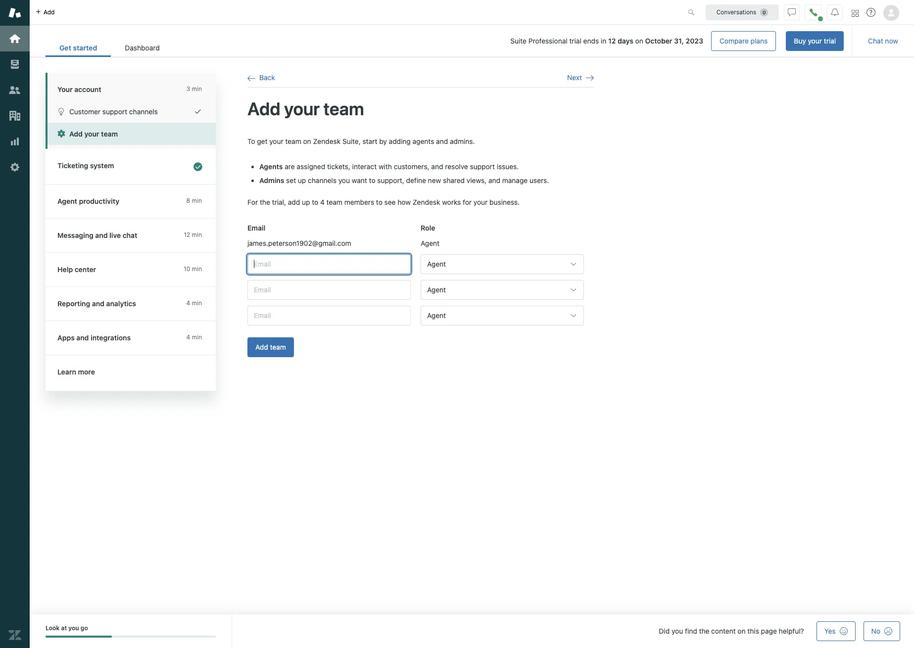 Task type: describe. For each thing, give the bounding box(es) containing it.
to get your team on zendesk suite, start by adding agents and admins.
[[248, 137, 475, 145]]

next button
[[568, 73, 594, 82]]

members
[[345, 198, 374, 207]]

0 horizontal spatial zendesk
[[313, 137, 341, 145]]

chat
[[123, 231, 137, 240]]

plans
[[751, 37, 768, 45]]

system
[[90, 161, 114, 170]]

ticketing system
[[57, 161, 114, 170]]

main element
[[0, 0, 30, 649]]

support,
[[378, 176, 405, 185]]

trial for your
[[825, 37, 837, 45]]

progress-bar progress bar
[[46, 637, 216, 639]]

1 vertical spatial zendesk
[[413, 198, 441, 207]]

and left live
[[95, 231, 108, 240]]

adding
[[389, 137, 411, 145]]

get
[[257, 137, 268, 145]]

shared
[[443, 176, 465, 185]]

customers image
[[8, 84, 21, 97]]

and up new on the top of page
[[432, 163, 444, 171]]

add for add team button
[[256, 343, 268, 352]]

helpful?
[[779, 628, 805, 636]]

in
[[601, 37, 607, 45]]

12 min
[[184, 231, 202, 239]]

on inside footer
[[738, 628, 746, 636]]

learn more button
[[46, 356, 214, 389]]

back
[[260, 73, 275, 82]]

10 min
[[184, 265, 202, 273]]

conversations button
[[706, 4, 780, 20]]

get started image
[[8, 32, 21, 45]]

ticketing
[[57, 161, 88, 170]]

and right agents
[[436, 137, 448, 145]]

region containing to get your team on zendesk suite, start by adding agents and admins.
[[248, 136, 594, 369]]

help
[[57, 265, 73, 274]]

add inside add popup button
[[44, 8, 55, 16]]

agent for second agent popup button
[[427, 286, 446, 294]]

this
[[748, 628, 760, 636]]

started
[[73, 44, 97, 52]]

content-title region
[[248, 98, 594, 121]]

add inside add your team button
[[69, 130, 83, 138]]

4 min for integrations
[[186, 334, 202, 341]]

8 min
[[186, 197, 202, 205]]

zendesk products image
[[852, 10, 859, 17]]

now
[[886, 37, 899, 45]]

email
[[248, 224, 266, 232]]

customer support channels button
[[48, 101, 216, 123]]

for
[[463, 198, 472, 207]]

customer
[[69, 107, 101, 116]]

for the trial, add up to 4 team members to see how zendesk works for your business.
[[248, 198, 520, 207]]

on inside section
[[636, 37, 644, 45]]

agent productivity
[[57, 197, 119, 206]]

agents are assigned tickets, interact with customers, and resolve support issues.
[[260, 163, 519, 171]]

analytics
[[106, 300, 136, 308]]

get
[[59, 44, 71, 52]]

tickets,
[[327, 163, 351, 171]]

0 vertical spatial 4
[[320, 198, 325, 207]]

reporting image
[[8, 135, 21, 148]]

center
[[75, 265, 96, 274]]

and left analytics
[[92, 300, 104, 308]]

zendesk image
[[8, 629, 21, 642]]

apps
[[57, 334, 75, 342]]

2 horizontal spatial you
[[672, 628, 684, 636]]

chat
[[869, 37, 884, 45]]

3 agent button from the top
[[421, 306, 584, 326]]

0 vertical spatial the
[[260, 198, 270, 207]]

add your team inside 'content-title' region
[[248, 98, 364, 120]]

for
[[248, 198, 258, 207]]

reporting and analytics
[[57, 300, 136, 308]]

section containing suite professional trial ends in
[[182, 31, 845, 51]]

next
[[568, 73, 582, 82]]

start
[[363, 137, 378, 145]]

admins
[[260, 176, 284, 185]]

add button
[[30, 0, 61, 24]]

2 agent button from the top
[[421, 280, 584, 300]]

yes button
[[817, 622, 856, 642]]

footer containing did you find the content on this page helpful?
[[30, 615, 915, 649]]

to
[[248, 137, 255, 145]]

0 horizontal spatial you
[[69, 625, 79, 632]]

1 agent button from the top
[[421, 255, 584, 274]]

email field for 1st agent popup button from the bottom
[[248, 306, 411, 326]]

by
[[379, 137, 387, 145]]

buy your trial
[[795, 37, 837, 45]]

october
[[646, 37, 673, 45]]

your inside 'content-title' region
[[284, 98, 320, 120]]

learn
[[57, 368, 76, 376]]

set
[[286, 176, 296, 185]]

channels inside button
[[129, 107, 158, 116]]

no button
[[864, 622, 901, 642]]

0 vertical spatial up
[[298, 176, 306, 185]]

did you find the content on this page helpful?
[[659, 628, 805, 636]]

compare plans
[[720, 37, 768, 45]]

support inside region
[[470, 163, 495, 171]]

min for apps and integrations
[[192, 334, 202, 341]]

yes
[[825, 628, 836, 636]]

look
[[46, 625, 60, 632]]

apps and integrations
[[57, 334, 131, 342]]

more
[[78, 368, 95, 376]]

email field for second agent popup button
[[248, 280, 411, 300]]

chat now
[[869, 37, 899, 45]]

your account
[[57, 85, 101, 94]]

chat now button
[[861, 31, 907, 51]]

go
[[81, 625, 88, 632]]

issues.
[[497, 163, 519, 171]]

your account heading
[[46, 73, 216, 101]]

suite,
[[343, 137, 361, 145]]

3 min
[[187, 85, 202, 93]]

4 for apps and integrations
[[186, 334, 190, 341]]

define
[[406, 176, 426, 185]]

resolve
[[445, 163, 468, 171]]

with
[[379, 163, 392, 171]]

compare
[[720, 37, 749, 45]]

ends
[[584, 37, 599, 45]]

messaging and live chat
[[57, 231, 137, 240]]

integrations
[[91, 334, 131, 342]]

min for help center
[[192, 265, 202, 273]]

assigned
[[297, 163, 326, 171]]

suite
[[511, 37, 527, 45]]

1 horizontal spatial add
[[288, 198, 300, 207]]



Task type: locate. For each thing, give the bounding box(es) containing it.
manage
[[503, 176, 528, 185]]

1 horizontal spatial support
[[470, 163, 495, 171]]

admin image
[[8, 161, 21, 174]]

want
[[352, 176, 367, 185]]

Email field
[[248, 255, 411, 274], [248, 280, 411, 300], [248, 306, 411, 326]]

1 vertical spatial 4 min
[[186, 334, 202, 341]]

trial left the ends
[[570, 37, 582, 45]]

views,
[[467, 176, 487, 185]]

you right 'did'
[[672, 628, 684, 636]]

you right at
[[69, 625, 79, 632]]

email field for first agent popup button from the top
[[248, 255, 411, 274]]

account
[[74, 85, 101, 94]]

4 min for analytics
[[186, 300, 202, 307]]

6 min from the top
[[192, 334, 202, 341]]

1 email field from the top
[[248, 255, 411, 274]]

dashboard
[[125, 44, 160, 52]]

1 horizontal spatial you
[[339, 176, 350, 185]]

min for your account
[[192, 85, 202, 93]]

back button
[[248, 73, 275, 82]]

1 vertical spatial agent button
[[421, 280, 584, 300]]

agent for first agent popup button from the top
[[427, 260, 446, 268]]

buy
[[795, 37, 807, 45]]

2 email field from the top
[[248, 280, 411, 300]]

to down assigned on the top
[[312, 198, 319, 207]]

1 vertical spatial 12
[[184, 231, 190, 239]]

1 horizontal spatial on
[[636, 37, 644, 45]]

ticketing system button
[[46, 149, 214, 184]]

add
[[44, 8, 55, 16], [288, 198, 300, 207]]

professional
[[529, 37, 568, 45]]

channels down assigned on the top
[[308, 176, 337, 185]]

you down tickets,
[[339, 176, 350, 185]]

1 vertical spatial channels
[[308, 176, 337, 185]]

0 vertical spatial add
[[44, 8, 55, 16]]

2023
[[686, 37, 704, 45]]

agent for 1st agent popup button from the bottom
[[427, 311, 446, 320]]

2 trial from the left
[[825, 37, 837, 45]]

0 vertical spatial add your team
[[248, 98, 364, 120]]

and
[[436, 137, 448, 145], [432, 163, 444, 171], [489, 176, 501, 185], [95, 231, 108, 240], [92, 300, 104, 308], [76, 334, 89, 342]]

trial for professional
[[570, 37, 582, 45]]

on left the this
[[738, 628, 746, 636]]

how
[[398, 198, 411, 207]]

1 horizontal spatial to
[[369, 176, 376, 185]]

to right want
[[369, 176, 376, 185]]

find
[[685, 628, 698, 636]]

5 min from the top
[[192, 300, 202, 307]]

add team button
[[248, 338, 294, 358]]

1 vertical spatial support
[[470, 163, 495, 171]]

tab list containing get started
[[46, 39, 174, 57]]

zendesk support image
[[8, 6, 21, 19]]

are
[[285, 163, 295, 171]]

role
[[421, 224, 436, 232]]

page
[[762, 628, 778, 636]]

4 for reporting and analytics
[[186, 300, 190, 307]]

views image
[[8, 58, 21, 71]]

1 min from the top
[[192, 85, 202, 93]]

1 vertical spatial up
[[302, 198, 310, 207]]

your inside section
[[809, 37, 823, 45]]

the
[[260, 198, 270, 207], [700, 628, 710, 636]]

organizations image
[[8, 109, 21, 122]]

1 4 min from the top
[[186, 300, 202, 307]]

0 vertical spatial add
[[248, 98, 281, 120]]

content
[[712, 628, 736, 636]]

the right find
[[700, 628, 710, 636]]

the right for
[[260, 198, 270, 207]]

min for messaging and live chat
[[192, 231, 202, 239]]

admins.
[[450, 137, 475, 145]]

support
[[102, 107, 127, 116], [470, 163, 495, 171]]

on up assigned on the top
[[303, 137, 311, 145]]

1 vertical spatial add your team
[[69, 130, 118, 138]]

min inside your account "heading"
[[192, 85, 202, 93]]

productivity
[[79, 197, 119, 206]]

0 vertical spatial support
[[102, 107, 127, 116]]

channels up add your team button
[[129, 107, 158, 116]]

support up views,
[[470, 163, 495, 171]]

add team
[[256, 343, 286, 352]]

0 vertical spatial zendesk
[[313, 137, 341, 145]]

2 min from the top
[[192, 197, 202, 205]]

10
[[184, 265, 190, 273]]

1 horizontal spatial the
[[700, 628, 710, 636]]

trial
[[570, 37, 582, 45], [825, 37, 837, 45]]

agents
[[413, 137, 435, 145]]

8
[[186, 197, 190, 205]]

customers,
[[394, 163, 430, 171]]

0 horizontal spatial on
[[303, 137, 311, 145]]

buy your trial button
[[787, 31, 845, 51]]

0 horizontal spatial add
[[44, 8, 55, 16]]

team inside 'content-title' region
[[324, 98, 364, 120]]

trial inside the 'buy your trial' button
[[825, 37, 837, 45]]

2 4 min from the top
[[186, 334, 202, 341]]

0 vertical spatial channels
[[129, 107, 158, 116]]

up right trial,
[[302, 198, 310, 207]]

0 vertical spatial email field
[[248, 255, 411, 274]]

12 up 10
[[184, 231, 190, 239]]

at
[[61, 625, 67, 632]]

1 vertical spatial 4
[[186, 300, 190, 307]]

agents
[[260, 163, 283, 171]]

help center
[[57, 265, 96, 274]]

min for agent productivity
[[192, 197, 202, 205]]

on
[[636, 37, 644, 45], [303, 137, 311, 145], [738, 628, 746, 636]]

admins set up channels you want to support, define new shared views, and manage users.
[[260, 176, 549, 185]]

2 horizontal spatial to
[[376, 198, 383, 207]]

31,
[[675, 37, 684, 45]]

get started
[[59, 44, 97, 52]]

1 horizontal spatial trial
[[825, 37, 837, 45]]

0 vertical spatial on
[[636, 37, 644, 45]]

no
[[872, 628, 881, 636]]

agent
[[57, 197, 77, 206], [421, 239, 440, 248], [427, 260, 446, 268], [427, 286, 446, 294], [427, 311, 446, 320]]

2 vertical spatial email field
[[248, 306, 411, 326]]

reporting
[[57, 300, 90, 308]]

2 vertical spatial agent button
[[421, 306, 584, 326]]

users.
[[530, 176, 549, 185]]

your
[[57, 85, 73, 94]]

business.
[[490, 198, 520, 207]]

zendesk right how in the left top of the page
[[413, 198, 441, 207]]

support inside button
[[102, 107, 127, 116]]

interact
[[352, 163, 377, 171]]

0 horizontal spatial 12
[[184, 231, 190, 239]]

to left see at the left top of page
[[376, 198, 383, 207]]

trial down "notifications" image
[[825, 37, 837, 45]]

you inside region
[[339, 176, 350, 185]]

up right set at top left
[[298, 176, 306, 185]]

section
[[182, 31, 845, 51]]

12
[[609, 37, 616, 45], [184, 231, 190, 239]]

notifications image
[[832, 8, 839, 16]]

james.peterson1902@gmail.com
[[248, 239, 351, 248]]

look at you go
[[46, 625, 88, 632]]

1 horizontal spatial zendesk
[[413, 198, 441, 207]]

12 right in at the top of the page
[[609, 37, 616, 45]]

add right zendesk support icon
[[44, 8, 55, 16]]

live
[[110, 231, 121, 240]]

add for 'content-title' region
[[248, 98, 281, 120]]

learn more
[[57, 368, 95, 376]]

4 min
[[186, 300, 202, 307], [186, 334, 202, 341]]

add your team inside button
[[69, 130, 118, 138]]

zendesk left suite, in the left top of the page
[[313, 137, 341, 145]]

dashboard tab
[[111, 39, 174, 57]]

1 horizontal spatial 12
[[609, 37, 616, 45]]

button displays agent's chat status as invisible. image
[[788, 8, 796, 16]]

trial,
[[272, 198, 286, 207]]

get help image
[[867, 8, 876, 17]]

region
[[248, 136, 594, 369]]

1 vertical spatial on
[[303, 137, 311, 145]]

2 vertical spatial 4
[[186, 334, 190, 341]]

2 vertical spatial on
[[738, 628, 746, 636]]

did
[[659, 628, 670, 636]]

1 vertical spatial add
[[288, 198, 300, 207]]

min
[[192, 85, 202, 93], [192, 197, 202, 205], [192, 231, 202, 239], [192, 265, 202, 273], [192, 300, 202, 307], [192, 334, 202, 341]]

on right the 'days'
[[636, 37, 644, 45]]

footer
[[30, 615, 915, 649]]

0 horizontal spatial add your team
[[69, 130, 118, 138]]

tab list
[[46, 39, 174, 57]]

0 horizontal spatial the
[[260, 198, 270, 207]]

up
[[298, 176, 306, 185], [302, 198, 310, 207]]

4
[[320, 198, 325, 207], [186, 300, 190, 307], [186, 334, 190, 341]]

support up add your team button
[[102, 107, 127, 116]]

messaging
[[57, 231, 94, 240]]

to
[[369, 176, 376, 185], [312, 198, 319, 207], [376, 198, 383, 207]]

0 vertical spatial agent button
[[421, 255, 584, 274]]

3 min from the top
[[192, 231, 202, 239]]

add inside add team button
[[256, 343, 268, 352]]

2 vertical spatial add
[[256, 343, 268, 352]]

add
[[248, 98, 281, 120], [69, 130, 83, 138], [256, 343, 268, 352]]

conversations
[[717, 8, 757, 16]]

1 horizontal spatial channels
[[308, 176, 337, 185]]

add right trial,
[[288, 198, 300, 207]]

0 horizontal spatial channels
[[129, 107, 158, 116]]

1 vertical spatial add
[[69, 130, 83, 138]]

0 horizontal spatial trial
[[570, 37, 582, 45]]

and right the apps
[[76, 334, 89, 342]]

1 trial from the left
[[570, 37, 582, 45]]

progress bar image
[[46, 637, 112, 639]]

add inside 'content-title' region
[[248, 98, 281, 120]]

on inside region
[[303, 137, 311, 145]]

min for reporting and analytics
[[192, 300, 202, 307]]

1 vertical spatial the
[[700, 628, 710, 636]]

0 vertical spatial 4 min
[[186, 300, 202, 307]]

and right views,
[[489, 176, 501, 185]]

2 horizontal spatial on
[[738, 628, 746, 636]]

3 email field from the top
[[248, 306, 411, 326]]

October 31, 2023 text field
[[646, 37, 704, 45]]

1 horizontal spatial add your team
[[248, 98, 364, 120]]

0 vertical spatial 12
[[609, 37, 616, 45]]

0 horizontal spatial to
[[312, 198, 319, 207]]

12 inside section
[[609, 37, 616, 45]]

0 horizontal spatial support
[[102, 107, 127, 116]]

1 vertical spatial email field
[[248, 280, 411, 300]]

customer support channels
[[69, 107, 158, 116]]

4 min from the top
[[192, 265, 202, 273]]



Task type: vqa. For each thing, say whether or not it's contained in the screenshot.
Explore link
no



